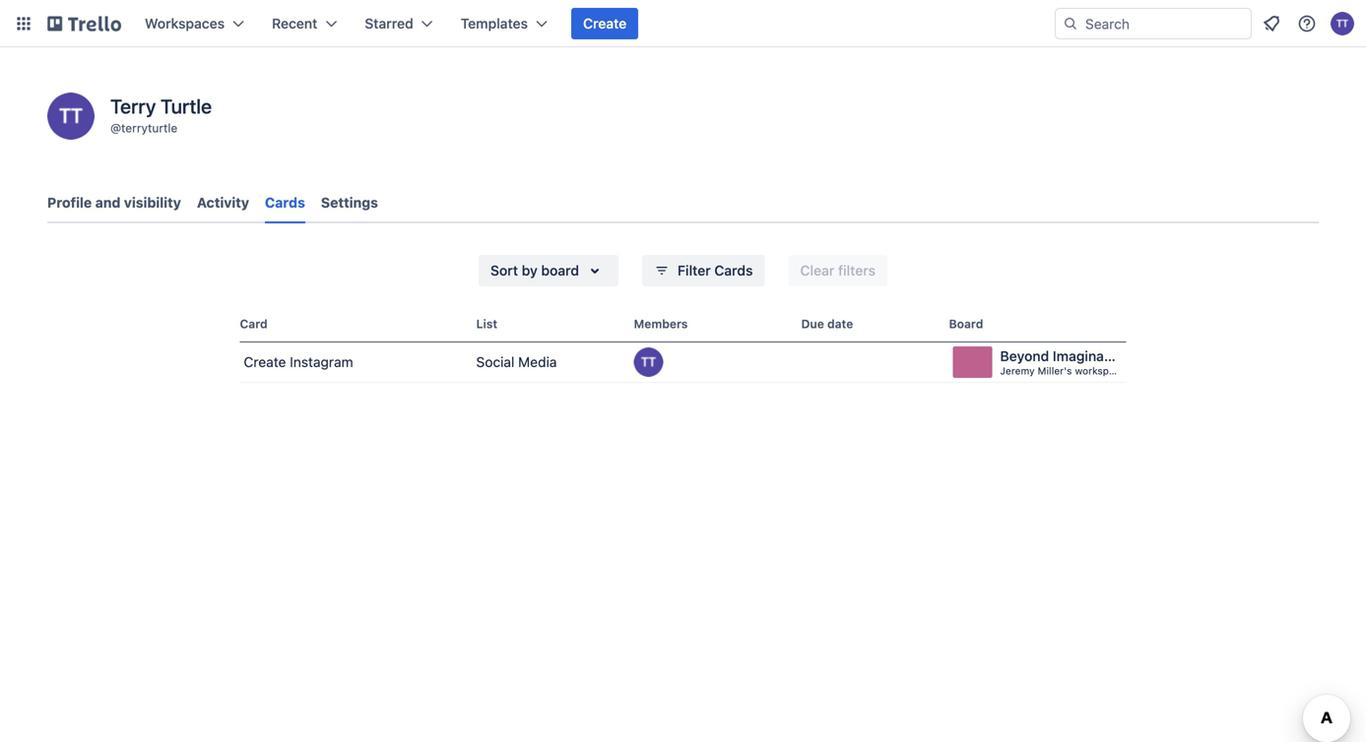 Task type: locate. For each thing, give the bounding box(es) containing it.
1 horizontal spatial terry turtle (terryturtle) image
[[634, 348, 663, 377]]

board
[[949, 317, 983, 331]]

1 vertical spatial create
[[244, 354, 286, 370]]

create inside 'link'
[[244, 354, 286, 370]]

primary element
[[0, 0, 1366, 47]]

terry turtle (terryturtle) image left @
[[47, 93, 95, 140]]

activity link
[[197, 185, 249, 221]]

recent
[[272, 15, 317, 32]]

social media
[[476, 354, 557, 370]]

jeremy
[[1000, 365, 1035, 377]]

terryturtle
[[121, 121, 178, 135]]

0 horizontal spatial create
[[244, 354, 286, 370]]

clear filters button
[[788, 255, 887, 287]]

@
[[110, 121, 121, 135]]

0 vertical spatial terry turtle (terryturtle) image
[[47, 93, 95, 140]]

1 horizontal spatial create
[[583, 15, 627, 32]]

terry turtle @ terryturtle
[[110, 95, 212, 135]]

due date
[[801, 317, 853, 331]]

create inside button
[[583, 15, 627, 32]]

sort
[[490, 262, 518, 279]]

cards
[[265, 195, 305, 211], [714, 262, 753, 279]]

starred
[[365, 15, 413, 32]]

search image
[[1063, 16, 1078, 32]]

sort by board button
[[479, 255, 619, 287]]

cards right the filter
[[714, 262, 753, 279]]

create instagram
[[244, 354, 353, 370]]

imagination
[[1053, 348, 1129, 364]]

0 horizontal spatial cards
[[265, 195, 305, 211]]

terry turtle (terryturtle) image
[[1331, 12, 1354, 35]]

board
[[541, 262, 579, 279]]

turtle
[[161, 95, 212, 118]]

create button
[[571, 8, 638, 39]]

date
[[827, 317, 853, 331]]

cards right activity
[[265, 195, 305, 211]]

cards inside button
[[714, 262, 753, 279]]

profile
[[47, 195, 92, 211]]

filters
[[838, 262, 876, 279]]

Search field
[[1078, 9, 1251, 38]]

0 vertical spatial create
[[583, 15, 627, 32]]

settings
[[321, 195, 378, 211]]

1 horizontal spatial cards
[[714, 262, 753, 279]]

social
[[476, 354, 514, 370]]

terry turtle (terryturtle) image
[[47, 93, 95, 140], [634, 348, 663, 377]]

settings link
[[321, 185, 378, 221]]

list
[[476, 317, 497, 331]]

workspaces button
[[133, 8, 256, 39]]

clear
[[800, 262, 834, 279]]

templates button
[[449, 8, 559, 39]]

create
[[583, 15, 627, 32], [244, 354, 286, 370]]

1 vertical spatial cards
[[714, 262, 753, 279]]

terry turtle (terryturtle) image down the members
[[634, 348, 663, 377]]

0 vertical spatial cards
[[265, 195, 305, 211]]

filter cards
[[678, 262, 753, 279]]

beyond
[[1000, 348, 1049, 364]]

filter
[[678, 262, 711, 279]]



Task type: describe. For each thing, give the bounding box(es) containing it.
templates
[[461, 15, 528, 32]]

clear filters
[[800, 262, 876, 279]]

profile and visibility
[[47, 195, 181, 211]]

create instagram link
[[240, 343, 468, 382]]

media
[[518, 354, 557, 370]]

open information menu image
[[1297, 14, 1317, 33]]

profile and visibility link
[[47, 185, 181, 221]]

filter cards button
[[642, 255, 765, 287]]

create for create
[[583, 15, 627, 32]]

0 notifications image
[[1260, 12, 1283, 35]]

starred button
[[353, 8, 445, 39]]

miller's
[[1038, 365, 1072, 377]]

and
[[95, 195, 121, 211]]

1 vertical spatial terry turtle (terryturtle) image
[[634, 348, 663, 377]]

recent button
[[260, 8, 349, 39]]

beyond imagination jeremy miller's workspace
[[1000, 348, 1129, 377]]

workspaces
[[145, 15, 225, 32]]

sort by board
[[490, 262, 579, 279]]

cards link
[[265, 185, 305, 224]]

members
[[634, 317, 688, 331]]

card
[[240, 317, 268, 331]]

back to home image
[[47, 8, 121, 39]]

instagram
[[290, 354, 353, 370]]

workspace
[[1075, 365, 1126, 377]]

by
[[522, 262, 538, 279]]

visibility
[[124, 195, 181, 211]]

activity
[[197, 195, 249, 211]]

due
[[801, 317, 824, 331]]

0 horizontal spatial terry turtle (terryturtle) image
[[47, 93, 95, 140]]

terry
[[110, 95, 156, 118]]

create for create instagram
[[244, 354, 286, 370]]



Task type: vqa. For each thing, say whether or not it's contained in the screenshot.
SOCIAL
yes



